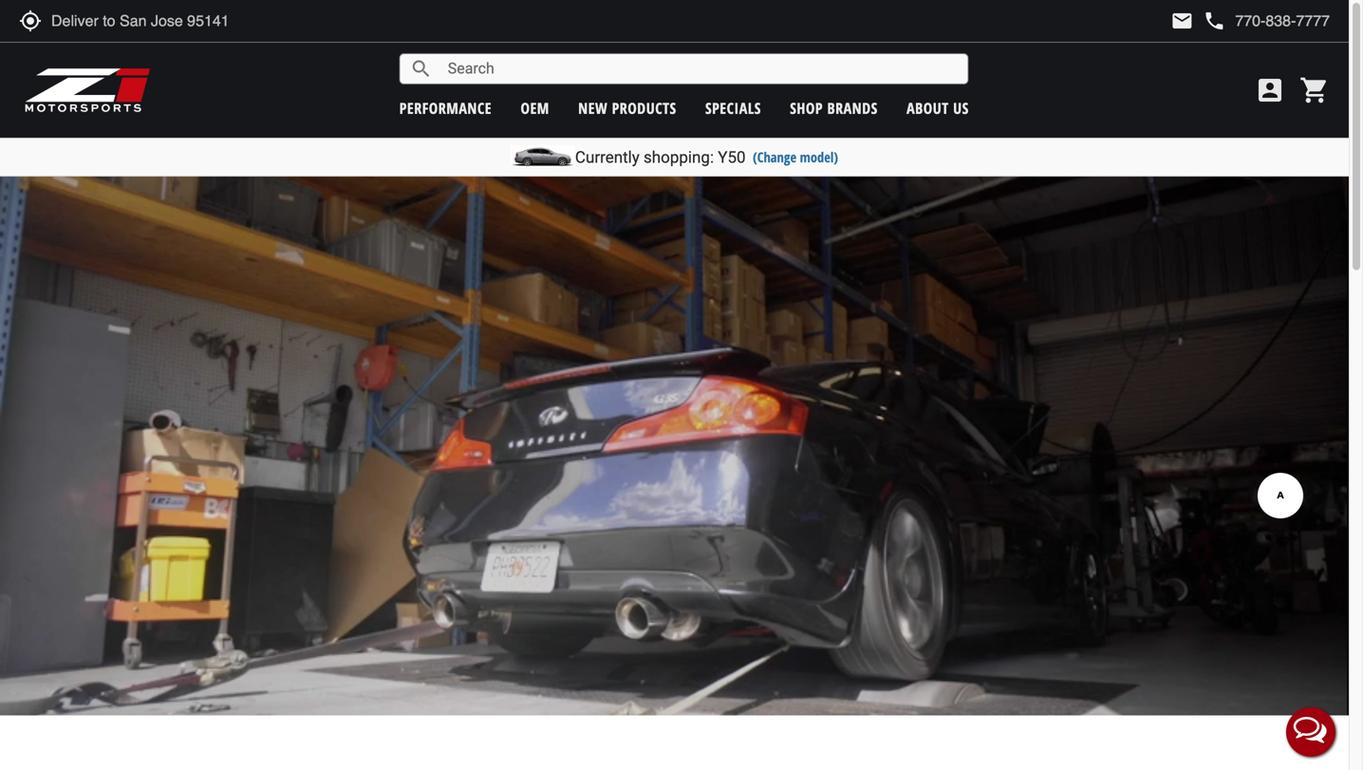 Task type: vqa. For each thing, say whether or not it's contained in the screenshot.
'Core Program' link
no



Task type: describe. For each thing, give the bounding box(es) containing it.
Search search field
[[433, 54, 968, 83]]

specials
[[705, 98, 761, 118]]

mail link
[[1171, 9, 1194, 32]]

account_box link
[[1250, 75, 1290, 105]]

shopping:
[[644, 148, 714, 167]]

new products
[[578, 98, 677, 118]]

phone
[[1203, 9, 1226, 32]]

products
[[612, 98, 677, 118]]

account_box
[[1255, 75, 1286, 105]]

shopping_cart
[[1300, 75, 1330, 105]]

performance link
[[399, 98, 492, 118]]

mail phone
[[1171, 9, 1226, 32]]

phone link
[[1203, 9, 1330, 32]]

performance
[[399, 98, 492, 118]]

model)
[[800, 148, 838, 166]]

(change
[[753, 148, 797, 166]]

currently shopping: y50 (change model)
[[575, 148, 838, 167]]



Task type: locate. For each thing, give the bounding box(es) containing it.
shop
[[790, 98, 823, 118]]

mail
[[1171, 9, 1194, 32]]

about
[[907, 98, 949, 118]]

search
[[410, 57, 433, 80]]

shop brands
[[790, 98, 878, 118]]

y50
[[718, 148, 746, 167]]

us
[[953, 98, 969, 118]]

z1 motorsports logo image
[[24, 66, 151, 114]]

new
[[578, 98, 608, 118]]

shop brands link
[[790, 98, 878, 118]]

brands
[[828, 98, 878, 118]]

oem link
[[521, 98, 550, 118]]

currently
[[575, 148, 640, 167]]

(change model) link
[[753, 148, 838, 166]]

shopping_cart link
[[1295, 75, 1330, 105]]

my_location
[[19, 9, 42, 32]]

about us
[[907, 98, 969, 118]]

oem
[[521, 98, 550, 118]]

about us link
[[907, 98, 969, 118]]

specials link
[[705, 98, 761, 118]]

new products link
[[578, 98, 677, 118]]



